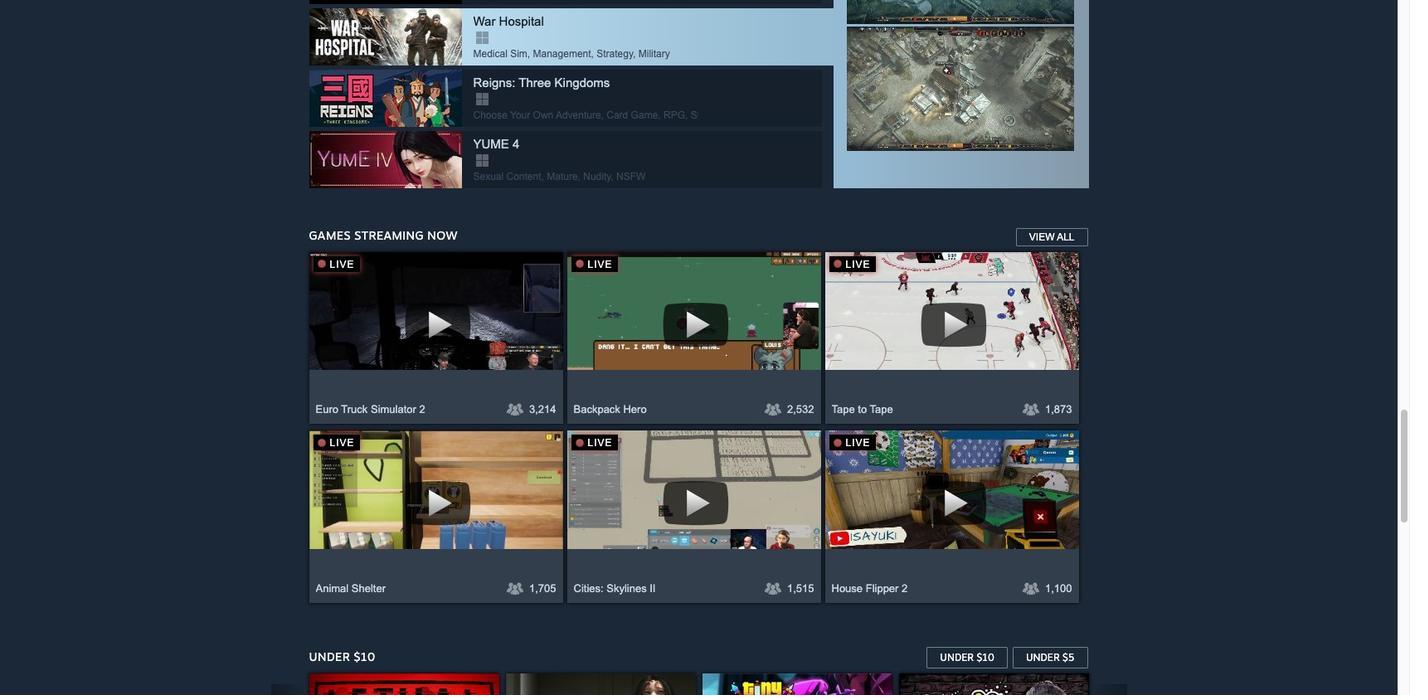 Task type: vqa. For each thing, say whether or not it's contained in the screenshot.
play
no



Task type: locate. For each thing, give the bounding box(es) containing it.
0 horizontal spatial 2
[[419, 403, 425, 416]]

house
[[832, 582, 863, 595]]

1 vertical spatial 2
[[902, 582, 908, 595]]

strategy right rpg
[[691, 109, 728, 121]]

, left military
[[633, 48, 636, 59]]

animal shelter
[[316, 582, 386, 595]]

backpack hero
[[574, 403, 647, 416]]

under for under $5 link
[[1026, 651, 1060, 663]]

under for under $10 link
[[940, 651, 974, 663]]

,
[[527, 48, 530, 59], [591, 48, 594, 59], [633, 48, 636, 59], [601, 109, 604, 121], [658, 109, 661, 121], [685, 109, 688, 121], [541, 171, 544, 182], [578, 171, 581, 182], [611, 171, 614, 182]]

management
[[533, 48, 591, 59]]

ii
[[650, 582, 656, 595]]

2
[[419, 403, 425, 416], [902, 582, 908, 595]]

tape left to
[[832, 403, 855, 416]]

1 vertical spatial strategy
[[691, 109, 728, 121]]

, up kingdoms
[[591, 48, 594, 59]]

$10
[[354, 649, 375, 663], [977, 651, 994, 663]]

live for house
[[846, 437, 871, 449]]

yume 4
[[473, 137, 520, 151]]

war hospital image
[[309, 8, 462, 65]]

2 right simulator
[[419, 403, 425, 416]]

lethal company image
[[309, 673, 499, 695]]

live for tape
[[846, 259, 871, 270]]

under $10
[[309, 649, 375, 663], [940, 651, 994, 663]]

tape right to
[[870, 403, 893, 416]]

live
[[330, 259, 355, 270], [588, 259, 613, 270], [846, 259, 871, 270], [330, 437, 355, 449], [588, 437, 613, 449], [846, 437, 871, 449]]

under
[[309, 649, 350, 663], [940, 651, 974, 663], [1026, 651, 1060, 663]]

under left $5
[[1026, 651, 1060, 663]]

reigns:
[[473, 75, 515, 89]]

view all
[[1029, 231, 1075, 243]]

game
[[631, 109, 658, 121]]

view
[[1029, 231, 1055, 243]]

tape
[[832, 403, 855, 416], [870, 403, 893, 416]]

0 horizontal spatial tape
[[832, 403, 855, 416]]

strategy
[[597, 48, 633, 59], [691, 109, 728, 121]]

your
[[510, 109, 530, 121]]

under $10 link
[[926, 646, 1009, 669]]

under $5 link
[[1012, 646, 1089, 669]]

under $10 up bum simulator image
[[940, 651, 994, 663]]

$10 up bum simulator image
[[977, 651, 994, 663]]

tape to tape
[[832, 403, 893, 416]]

0 horizontal spatial strategy
[[597, 48, 633, 59]]

1 horizontal spatial under
[[940, 651, 974, 663]]

$5
[[1063, 651, 1075, 663]]

under $5
[[1026, 651, 1075, 663]]

live for euro
[[330, 259, 355, 270]]

military
[[638, 48, 670, 59]]

1 horizontal spatial tape
[[870, 403, 893, 416]]

, left the card at the top
[[601, 109, 604, 121]]

reigns: three kingdoms
[[473, 75, 610, 89]]

three
[[519, 75, 551, 89]]

$10 up lethal company image at left
[[354, 649, 375, 663]]

under up bum simulator image
[[940, 651, 974, 663]]

cities:
[[574, 582, 604, 595]]

2 right flipper
[[902, 582, 908, 595]]

simulator
[[371, 403, 416, 416]]

view all link
[[1015, 227, 1089, 247]]

hero
[[623, 403, 647, 416]]

now
[[427, 228, 458, 242]]

sim
[[510, 48, 527, 59]]

euro
[[316, 403, 338, 416]]

own
[[533, 109, 553, 121]]

1 horizontal spatial under $10
[[940, 651, 994, 663]]

sexual content , mature , nudity , nsfw
[[473, 171, 646, 182]]

tiny rogues image
[[702, 673, 892, 695]]

mature
[[547, 171, 578, 182]]

under $10 up lethal company image at left
[[309, 649, 375, 663]]

strategy left military
[[597, 48, 633, 59]]

shelter
[[352, 582, 386, 595]]

1 tape from the left
[[832, 403, 855, 416]]

live for cities:
[[588, 437, 613, 449]]

nsfw
[[616, 171, 646, 182]]

under down animal
[[309, 649, 350, 663]]

, left rpg
[[658, 109, 661, 121]]

flipper
[[866, 582, 899, 595]]

2 horizontal spatial under
[[1026, 651, 1060, 663]]

choose
[[473, 109, 508, 121]]



Task type: describe. For each thing, give the bounding box(es) containing it.
animal
[[316, 582, 349, 595]]

1 horizontal spatial 2
[[902, 582, 908, 595]]

euro truck simulator 2
[[316, 403, 425, 416]]

0 vertical spatial 2
[[419, 403, 425, 416]]

content
[[506, 171, 541, 182]]

yume
[[473, 137, 509, 151]]

4
[[513, 137, 520, 151]]

0 horizontal spatial under $10
[[309, 649, 375, 663]]

house flipper 2
[[832, 582, 908, 595]]

rpg
[[664, 109, 685, 121]]

choose your own adventure , card game , rpg , strategy
[[473, 109, 728, 121]]

medical sim , management , strategy , military
[[473, 48, 670, 59]]

0 horizontal spatial under
[[309, 649, 350, 663]]

backpack
[[574, 403, 620, 416]]

, right 'game'
[[685, 109, 688, 121]]

, left mature
[[541, 171, 544, 182]]

hospital
[[499, 14, 544, 28]]

sexual
[[473, 171, 504, 182]]

momodora: moonlit farewell image
[[309, 0, 462, 4]]

card
[[607, 109, 628, 121]]

1 horizontal spatial $10
[[977, 651, 994, 663]]

streaming
[[354, 228, 424, 242]]

supernormal image
[[506, 673, 696, 695]]

to
[[858, 403, 867, 416]]

live for backpack
[[588, 259, 613, 270]]

medical
[[473, 48, 508, 59]]

bum simulator image
[[899, 673, 1089, 695]]

, up the three
[[527, 48, 530, 59]]

war hospital
[[473, 14, 544, 28]]

0 horizontal spatial $10
[[354, 649, 375, 663]]

war
[[473, 14, 496, 28]]

, left nsfw
[[611, 171, 614, 182]]

truck
[[341, 403, 368, 416]]

yume 4 image
[[309, 131, 462, 188]]

games
[[309, 228, 351, 242]]

skylines
[[607, 582, 647, 595]]

under $10 inside under $10 link
[[940, 651, 994, 663]]

reigns: three kingdoms image
[[309, 69, 462, 127]]

, left nudity
[[578, 171, 581, 182]]

live for animal
[[330, 437, 355, 449]]

nudity
[[583, 171, 611, 182]]

0 vertical spatial strategy
[[597, 48, 633, 59]]

kingdoms
[[555, 75, 610, 89]]

2 tape from the left
[[870, 403, 893, 416]]

games streaming now
[[309, 228, 458, 242]]

all
[[1057, 231, 1075, 243]]

adventure
[[556, 109, 601, 121]]

cities: skylines ii
[[574, 582, 656, 595]]

1 horizontal spatial strategy
[[691, 109, 728, 121]]



